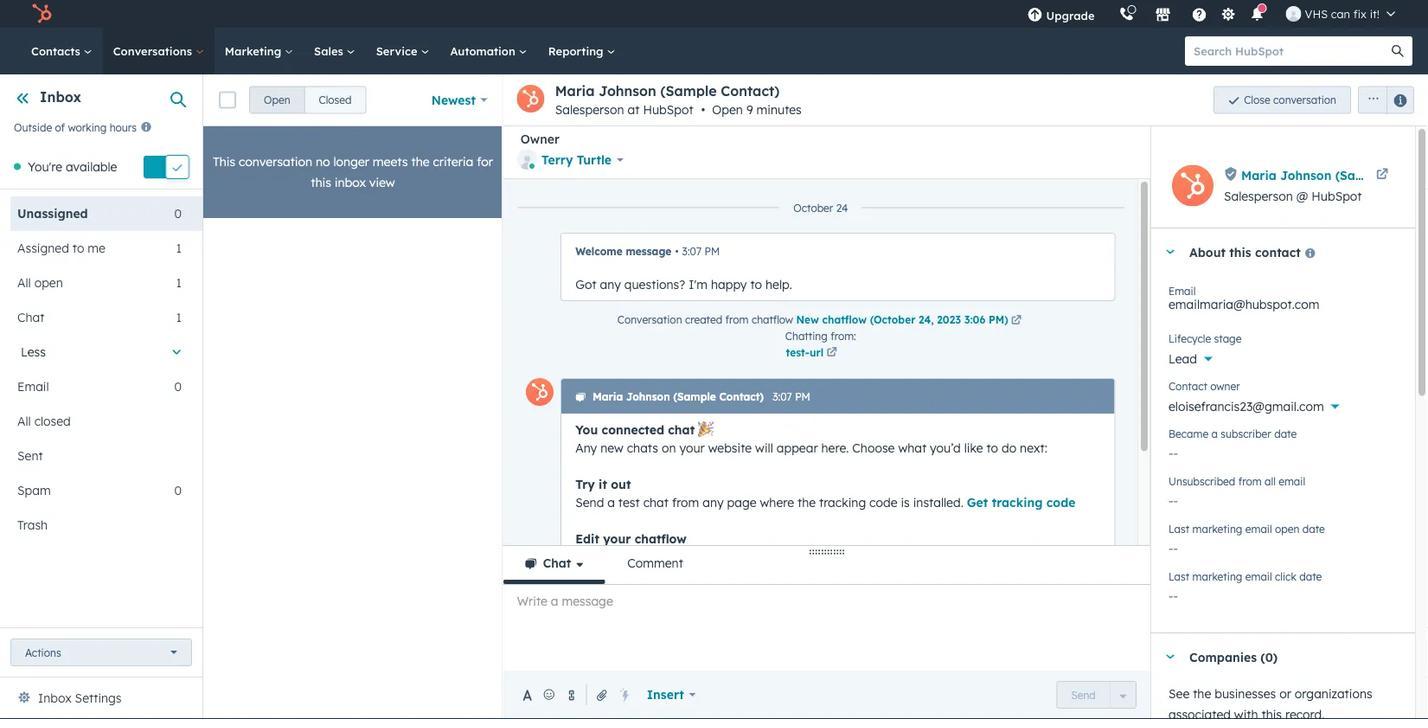 Task type: locate. For each thing, give the bounding box(es) containing it.
to left do
[[987, 440, 998, 455]]

0 vertical spatial a
[[1212, 427, 1219, 440]]

contact) up website
[[719, 390, 764, 403]]

• right message
[[675, 245, 679, 258]]

0 vertical spatial inbox
[[40, 88, 81, 106]]

0 vertical spatial johnson
[[599, 82, 657, 100]]

3:07 up i'm at the top left
[[682, 245, 702, 258]]

upgrade
[[1047, 8, 1095, 23]]

upgrade image
[[1028, 8, 1043, 23]]

test-url link
[[785, 344, 856, 361]]

this down no
[[311, 175, 331, 190]]

this down "or"
[[1262, 707, 1283, 719]]

created
[[685, 313, 722, 326]]

1 horizontal spatial conversation
[[1274, 93, 1337, 106]]

of right style
[[746, 604, 758, 619]]

on right based
[[743, 658, 758, 673]]

1 horizontal spatial open
[[1276, 522, 1300, 535]]

2 vertical spatial 1
[[176, 310, 182, 325]]

group down sales
[[249, 86, 367, 114]]

1 horizontal spatial any
[[703, 495, 724, 510]]

salesperson left @
[[1225, 189, 1294, 204]]

1 horizontal spatial hubspot
[[1312, 189, 1363, 204]]

conversation inside button
[[1274, 93, 1337, 106]]

open down marketing link
[[264, 93, 290, 106]]

2 horizontal spatial to
[[987, 440, 998, 455]]

1 last from the top
[[1169, 522, 1190, 535]]

a left test
[[607, 495, 615, 510]]

menu item
[[1107, 0, 1111, 28]]

maria for maria johnson (sample contact) salesperson at hubspot • open 9 minutes
[[555, 82, 595, 100]]

0 horizontal spatial chat
[[17, 310, 44, 325]]

installed.
[[913, 495, 964, 510]]

0 vertical spatial salesperson
[[555, 102, 625, 117]]

email
[[1279, 475, 1306, 488], [1246, 522, 1273, 535], [1246, 570, 1273, 583]]

and right 'messaging'
[[749, 549, 771, 564]]

inbox for inbox settings
[[38, 691, 72, 706]]

tracking down here.
[[819, 495, 866, 510]]

1 vertical spatial last
[[1169, 570, 1190, 583]]

marketplaces image
[[1156, 8, 1172, 23]]

contact) for maria johnson (sample contact) 3:07 pm
[[719, 390, 764, 403]]

to left "help."
[[750, 277, 762, 292]]

open down unsubscribed from all email text box
[[1276, 522, 1300, 535]]

chat right up
[[615, 658, 641, 673]]

style
[[717, 604, 743, 619]]

Last marketing email click date text field
[[1169, 580, 1399, 608]]

like
[[964, 440, 983, 455]]

1 vertical spatial of
[[746, 604, 758, 619]]

0
[[174, 206, 182, 221], [174, 379, 182, 394], [174, 483, 182, 498]]

2 tracking from the left
[[992, 495, 1043, 510]]

3 0 from the top
[[174, 483, 182, 498]]

• left 9 on the right top of the page
[[701, 102, 706, 117]]

inbox settings link
[[38, 688, 122, 709]]

johnson up at
[[599, 82, 657, 100]]

the right where
[[798, 495, 816, 510]]

1 horizontal spatial chatflow
[[752, 313, 793, 326]]

0 vertical spatial date
[[1275, 427, 1298, 440]]

(0)
[[1261, 649, 1279, 665]]

contacts link
[[21, 28, 103, 74]]

0 vertical spatial from
[[725, 313, 749, 326]]

calling icon image
[[1120, 7, 1135, 22]]

0 vertical spatial of
[[55, 121, 65, 134]]

1 vertical spatial 0
[[174, 379, 182, 394]]

1 vertical spatial contact)
[[719, 390, 764, 403]]

pm up i'm at the top left
[[705, 245, 720, 258]]

help.
[[766, 277, 792, 292]]

about
[[1190, 244, 1226, 259]]

date for open
[[1303, 522, 1326, 535]]

0 vertical spatial last
[[1169, 522, 1190, 535]]

1 horizontal spatial of
[[746, 604, 758, 619]]

2 vertical spatial (sample
[[673, 390, 716, 403]]

with
[[1235, 707, 1259, 719]]

(october
[[870, 313, 916, 326]]

your up 'manage'
[[603, 531, 631, 546]]

url
[[810, 346, 824, 359]]

chat up less
[[17, 310, 44, 325]]

on inside you connected chat 🎉 any new chats on your website will appear here. choose what you'd like to do next:
[[662, 440, 676, 455]]

actions
[[25, 646, 61, 659]]

0 horizontal spatial pm
[[705, 245, 720, 258]]

you'd
[[930, 440, 961, 455]]

0 vertical spatial send
[[575, 495, 604, 510]]

1 vertical spatial open
[[1276, 522, 1300, 535]]

0 horizontal spatial this
[[311, 175, 331, 190]]

0 vertical spatial email
[[1279, 475, 1306, 488]]

sales
[[314, 44, 347, 58]]

chat right test
[[643, 495, 669, 510]]

chat inside edit your chatflow manage your chat messaging and automation.
[[654, 549, 680, 564]]

2 1 from the top
[[176, 275, 182, 290]]

pm up you connected chat 🎉 any new chats on your website will appear here. choose what you'd like to do next:
[[795, 390, 811, 403]]

0 horizontal spatial of
[[55, 121, 65, 134]]

this inside dropdown button
[[1230, 244, 1252, 259]]

new
[[796, 313, 819, 326]]

from right created
[[725, 313, 749, 326]]

1 marketing from the top
[[1193, 522, 1243, 535]]

1 vertical spatial date
[[1303, 522, 1326, 535]]

got any questions? i'm happy to help.
[[575, 277, 792, 292]]

2 0 from the top
[[174, 379, 182, 394]]

email
[[1169, 284, 1196, 297], [17, 379, 49, 394]]

chatflow up from:
[[822, 313, 867, 326]]

johnson for maria johnson (sample contact) 3:07 pm
[[626, 390, 670, 403]]

contact)
[[721, 82, 780, 100], [719, 390, 764, 403]]

1 vertical spatial to
[[750, 277, 762, 292]]

0 horizontal spatial on
[[662, 440, 676, 455]]

it!
[[1371, 6, 1381, 21]]

any inside try it out send a test chat from any page where the tracking code is installed. get tracking code
[[703, 495, 724, 510]]

1 for open
[[176, 275, 182, 290]]

1 horizontal spatial 3:07
[[773, 390, 792, 403]]

to
[[73, 240, 84, 256], [750, 277, 762, 292], [987, 440, 998, 455]]

0 horizontal spatial open
[[264, 93, 290, 106]]

2 vertical spatial 0
[[174, 483, 182, 498]]

johnson up connected in the left of the page
[[626, 390, 670, 403]]

email down caret icon at right top
[[1169, 284, 1196, 297]]

maria for maria johnson (sample contac
[[1242, 167, 1277, 183]]

your down 🎉
[[679, 440, 705, 455]]

1 vertical spatial salesperson
[[1225, 189, 1294, 204]]

email down less
[[17, 379, 49, 394]]

outside of working hours
[[14, 121, 137, 134]]

0 horizontal spatial conversation
[[239, 154, 313, 169]]

terry turtle
[[542, 152, 612, 167]]

2 all from the top
[[17, 414, 31, 429]]

all inside all closed button
[[17, 414, 31, 429]]

on right chats
[[662, 440, 676, 455]]

email for email emailmaria@hubspot.com
[[1169, 284, 1196, 297]]

2 vertical spatial date
[[1300, 570, 1323, 583]]

(sample inside maria johnson (sample contact) salesperson at hubspot • open 9 minutes
[[661, 82, 717, 100]]

1 vertical spatial •
[[675, 245, 679, 258]]

email inside email emailmaria@hubspot.com
[[1169, 284, 1196, 297]]

1 horizontal spatial this
[[1230, 244, 1252, 259]]

chat left 'messaging'
[[654, 549, 680, 564]]

last
[[1169, 522, 1190, 535], [1169, 570, 1190, 583]]

maria up salesperson @ hubspot
[[1242, 167, 1277, 183]]

1 horizontal spatial email
[[1169, 284, 1196, 297]]

0 vertical spatial 3:07
[[682, 245, 702, 258]]

1 vertical spatial this
[[1230, 244, 1252, 259]]

1 0 from the top
[[174, 206, 182, 221]]

hubspot right at
[[643, 102, 694, 117]]

test
[[618, 495, 640, 510]]

any
[[600, 277, 621, 292], [703, 495, 724, 510]]

choose
[[852, 440, 895, 455]]

chatflow up comment on the left of the page
[[635, 531, 687, 546]]

0 horizontal spatial from
[[672, 495, 699, 510]]

open left 9 on the right top of the page
[[713, 102, 743, 117]]

marketing down last marketing email open date at the bottom right of page
[[1193, 570, 1243, 583]]

assigned
[[17, 240, 69, 256]]

maria up the you
[[593, 390, 623, 403]]

0 horizontal spatial salesperson
[[555, 102, 625, 117]]

connected
[[602, 422, 664, 437]]

will
[[755, 440, 773, 455]]

your right 'manage'
[[626, 549, 651, 564]]

1 vertical spatial email
[[1246, 522, 1273, 535]]

0 horizontal spatial hubspot
[[643, 102, 694, 117]]

chat left 'manage'
[[543, 556, 571, 571]]

2 vertical spatial maria
[[593, 390, 623, 403]]

2 horizontal spatial chatflow
[[822, 313, 867, 326]]

1 vertical spatial marketing
[[1193, 570, 1243, 583]]

chat left 🎉
[[668, 422, 695, 437]]

this right about
[[1230, 244, 1252, 259]]

minutes
[[757, 102, 802, 117]]

0 horizontal spatial open
[[34, 275, 63, 290]]

where
[[760, 495, 794, 510]]

any right got
[[600, 277, 621, 292]]

conversation inside this conversation no longer meets the criteria for this inbox view
[[239, 154, 313, 169]]

date right click
[[1300, 570, 1323, 583]]

0 vertical spatial and
[[749, 549, 771, 564]]

3 1 from the top
[[176, 310, 182, 325]]

24
[[836, 201, 848, 214]]

you connected chat 🎉 any new chats on your website will appear here. choose what you'd like to do next:
[[575, 422, 1048, 455]]

0 vertical spatial •
[[701, 102, 706, 117]]

0 vertical spatial conversation
[[1274, 93, 1337, 106]]

any
[[575, 440, 597, 455]]

0 vertical spatial contact)
[[721, 82, 780, 100]]

date down unsubscribed from all email text box
[[1303, 522, 1326, 535]]

contact owner
[[1169, 380, 1241, 393]]

🎉
[[698, 422, 710, 437]]

it
[[599, 476, 607, 492]]

1 vertical spatial (sample
[[1336, 167, 1386, 183]]

1 all from the top
[[17, 275, 31, 290]]

date down eloisefrancis23@gmail.com "popup button"
[[1275, 427, 1298, 440]]

1 horizontal spatial on
[[743, 658, 758, 673]]

your
[[679, 440, 705, 455], [603, 531, 631, 546], [626, 549, 651, 564], [762, 604, 787, 619], [761, 658, 786, 673]]

send
[[575, 495, 604, 510], [1072, 689, 1096, 702]]

and
[[749, 549, 771, 564], [691, 604, 713, 619]]

0 horizontal spatial send
[[575, 495, 604, 510]]

insert
[[647, 687, 684, 702]]

contact
[[1256, 244, 1302, 259]]

from inside try it out send a test chat from any page where the tracking code is installed. get tracking code
[[672, 495, 699, 510]]

2 horizontal spatial from
[[1239, 475, 1262, 488]]

conversation left no
[[239, 154, 313, 169]]

a inside try it out send a test chat from any page where the tracking code is installed. get tracking code
[[607, 495, 615, 510]]

2 vertical spatial this
[[1262, 707, 1283, 719]]

0 vertical spatial all
[[17, 275, 31, 290]]

(sample
[[661, 82, 717, 100], [1336, 167, 1386, 183], [673, 390, 716, 403]]

lifecycle
[[1169, 332, 1212, 345]]

marketing down unsubscribed
[[1193, 522, 1243, 535]]

1 group from the left
[[249, 86, 367, 114]]

your inside you connected chat 🎉 any new chats on your website will appear here. choose what you'd like to do next:
[[679, 440, 705, 455]]

johnson up @
[[1281, 167, 1332, 183]]

2 vertical spatial johnson
[[626, 390, 670, 403]]

group containing open
[[249, 86, 367, 114]]

code left 'is'
[[870, 495, 898, 510]]

0 vertical spatial 1
[[176, 240, 182, 256]]

conversation for close
[[1274, 93, 1337, 106]]

on
[[662, 440, 676, 455], [743, 658, 758, 673]]

email for open
[[1246, 522, 1273, 535]]

closed
[[34, 414, 71, 429]]

pm)
[[989, 313, 1009, 326]]

to left me
[[73, 240, 84, 256]]

0 horizontal spatial 3:07
[[682, 245, 702, 258]]

last down unsubscribed
[[1169, 522, 1190, 535]]

maria johnson (sample contact) main content
[[203, 74, 1429, 719]]

chat button
[[503, 546, 606, 584]]

0 horizontal spatial chatflow
[[635, 531, 687, 546]]

maria inside maria johnson (sample contact) salesperson at hubspot • open 9 minutes
[[555, 82, 595, 100]]

and inside edit your chatflow manage your chat messaging and automation.
[[749, 549, 771, 564]]

1 horizontal spatial •
[[701, 102, 706, 117]]

salesperson inside maria johnson (sample contact) salesperson at hubspot • open 9 minutes
[[555, 102, 625, 117]]

link opens in a new window image
[[1011, 313, 1022, 328], [1011, 315, 1022, 326], [827, 345, 837, 361], [827, 348, 837, 358]]

1 horizontal spatial tracking
[[992, 495, 1043, 510]]

this inside see the businesses or organizations associated with this record.
[[1262, 707, 1283, 719]]

email right all at bottom
[[1279, 475, 1306, 488]]

salesperson
[[555, 102, 625, 117], [1225, 189, 1294, 204]]

conversation right close
[[1274, 93, 1337, 106]]

2 last from the top
[[1169, 570, 1190, 583]]

conversation
[[617, 313, 682, 326]]

2 horizontal spatial this
[[1262, 707, 1283, 719]]

the inside see the businesses or organizations associated with this record.
[[1194, 686, 1212, 702]]

from left all at bottom
[[1239, 475, 1262, 488]]

0 vertical spatial chat
[[17, 310, 44, 325]]

0 horizontal spatial any
[[600, 277, 621, 292]]

0 vertical spatial on
[[662, 440, 676, 455]]

0 horizontal spatial email
[[17, 379, 49, 394]]

salesperson left at
[[555, 102, 625, 117]]

0 vertical spatial to
[[73, 240, 84, 256]]

tracking right get
[[992, 495, 1043, 510]]

1 1 from the top
[[176, 240, 182, 256]]

all down assigned
[[17, 275, 31, 290]]

1 horizontal spatial group
[[1352, 86, 1415, 114]]

contact) inside maria johnson (sample contact) salesperson at hubspot • open 9 minutes
[[721, 82, 780, 100]]

inbox left settings
[[38, 691, 72, 706]]

edit
[[575, 531, 599, 546]]

0 vertical spatial open
[[34, 275, 63, 290]]

1 vertical spatial and
[[691, 604, 713, 619]]

a right became
[[1212, 427, 1219, 440]]

3:07
[[682, 245, 702, 258], [773, 390, 792, 403]]

1 horizontal spatial send
[[1072, 689, 1096, 702]]

salesperson @ hubspot
[[1225, 189, 1363, 204]]

chat
[[17, 310, 44, 325], [543, 556, 571, 571]]

contact) up 9 on the right top of the page
[[721, 82, 780, 100]]

0 vertical spatial (sample
[[661, 82, 717, 100]]

chat
[[668, 422, 695, 437], [643, 495, 669, 510], [654, 549, 680, 564], [790, 604, 816, 619], [615, 658, 641, 673]]

any left page
[[703, 495, 724, 510]]

chatflow left new
[[752, 313, 793, 326]]

lifecycle stage
[[1169, 332, 1242, 345]]

last up caret image
[[1169, 570, 1190, 583]]

0 vertical spatial email
[[1169, 284, 1196, 297]]

1 vertical spatial 1
[[176, 275, 182, 290]]

link opens in a new window image inside new chatflow (october 24, 2023 3:06 pm) link
[[1011, 315, 1022, 326]]

sent button
[[10, 439, 182, 473]]

menu containing vhs can fix it!
[[1016, 0, 1408, 28]]

0 horizontal spatial group
[[249, 86, 367, 114]]

from up edit your chatflow manage your chat messaging and automation.
[[672, 495, 699, 510]]

2 marketing from the top
[[1193, 570, 1243, 583]]

new
[[600, 440, 623, 455]]

0 vertical spatial marketing
[[1193, 522, 1243, 535]]

1 horizontal spatial open
[[713, 102, 743, 117]]

0 horizontal spatial and
[[691, 604, 713, 619]]

1 vertical spatial inbox
[[38, 691, 72, 706]]

group down search "image"
[[1352, 86, 1415, 114]]

2 vertical spatial from
[[672, 495, 699, 510]]

inbox
[[40, 88, 81, 106], [38, 691, 72, 706]]

what
[[898, 440, 927, 455]]

1 vertical spatial any
[[703, 495, 724, 510]]

manage
[[575, 549, 622, 564]]

0 vertical spatial 0
[[174, 206, 182, 221]]

all left closed on the left of the page
[[17, 414, 31, 429]]

0 vertical spatial this
[[311, 175, 331, 190]]

0 vertical spatial maria
[[555, 82, 595, 100]]

Search HubSpot search field
[[1186, 36, 1398, 66]]

the right meets
[[412, 154, 430, 169]]

email left click
[[1246, 570, 1273, 583]]

1 vertical spatial conversation
[[239, 154, 313, 169]]

vhs can fix it! button
[[1276, 0, 1406, 28]]

maria down reporting at the left top
[[555, 82, 595, 100]]

johnson inside maria johnson (sample contact) salesperson at hubspot • open 9 minutes
[[599, 82, 657, 100]]

email down unsubscribed from all email text box
[[1246, 522, 1273, 535]]

of right the 'outside'
[[55, 121, 65, 134]]

the up associated
[[1194, 686, 1212, 702]]

inbox for inbox
[[40, 88, 81, 106]]

and left style
[[691, 604, 713, 619]]

code down next:
[[1047, 495, 1076, 510]]

assigned to me
[[17, 240, 106, 256]]

caret image
[[1166, 250, 1176, 254]]

open down assigned
[[34, 275, 63, 290]]

help image
[[1192, 8, 1208, 23]]

open inside the maria johnson (sample contact) main content
[[1276, 522, 1300, 535]]

chatflow inside new chatflow (october 24, 2023 3:06 pm) link
[[822, 313, 867, 326]]

Closed button
[[304, 86, 367, 114]]

chat left widget.
[[790, 604, 816, 619]]

3:07 down the test-
[[773, 390, 792, 403]]

1 vertical spatial chat
[[543, 556, 571, 571]]

this
[[311, 175, 331, 190], [1230, 244, 1252, 259], [1262, 707, 1283, 719]]

send button
[[1057, 681, 1111, 709]]

chat inside you connected chat 🎉 any new chats on your website will appear here. choose what you'd like to do next:
[[668, 422, 695, 437]]

menu
[[1016, 0, 1408, 28]]

group
[[249, 86, 367, 114], [1352, 86, 1415, 114]]

1 vertical spatial send
[[1072, 689, 1096, 702]]

hubspot down maria johnson (sample contac link
[[1312, 189, 1363, 204]]

inbox up outside of working hours
[[40, 88, 81, 106]]

october
[[793, 201, 833, 214]]

contac
[[1390, 167, 1429, 183]]

widget.
[[819, 604, 861, 619]]

0 horizontal spatial •
[[675, 245, 679, 258]]

1 vertical spatial 3:07
[[773, 390, 792, 403]]



Task type: vqa. For each thing, say whether or not it's contained in the screenshot.
LAST ACTIVITY DATE
no



Task type: describe. For each thing, give the bounding box(es) containing it.
Open button
[[249, 86, 305, 114]]

for
[[477, 154, 493, 169]]

about this contact button
[[1152, 228, 1399, 275]]

new chatflow (october 24, 2023 3:06 pm) link
[[796, 313, 1024, 328]]

last for last marketing email open date
[[1169, 522, 1190, 535]]

you
[[575, 422, 598, 437]]

this inside this conversation no longer meets the criteria for this inbox view
[[311, 175, 331, 190]]

chats
[[627, 440, 658, 455]]

24,
[[919, 313, 934, 326]]

actions button
[[10, 639, 192, 666]]

your right style
[[762, 604, 787, 619]]

get
[[967, 495, 988, 510]]

Became a subscriber date text field
[[1169, 437, 1399, 465]]

companies (0)
[[1190, 649, 1279, 665]]

marketing for last marketing email open date
[[1193, 522, 1243, 535]]

customize the color and style of your chat widget.
[[575, 604, 864, 619]]

close
[[1245, 93, 1271, 106]]

last marketing email open date
[[1169, 522, 1326, 535]]

about this contact
[[1190, 244, 1302, 259]]

sent
[[17, 448, 43, 463]]

hours
[[110, 121, 137, 134]]

terry turtle image
[[1287, 6, 1302, 22]]

automation
[[450, 44, 519, 58]]

service link
[[366, 28, 440, 74]]

chat inside "button"
[[543, 556, 571, 571]]

marketing for last marketing email click date
[[1193, 570, 1243, 583]]

test-url
[[786, 346, 824, 359]]

appear
[[777, 440, 818, 455]]

or
[[1280, 686, 1292, 702]]

1 horizontal spatial salesperson
[[1225, 189, 1294, 204]]

maria johnson (sample contac link
[[1242, 165, 1429, 186]]

comment button
[[606, 546, 705, 584]]

record.
[[1286, 707, 1325, 719]]

closed
[[319, 93, 352, 106]]

hubspot image
[[31, 3, 52, 24]]

customize
[[575, 604, 635, 619]]

marketing
[[225, 44, 285, 58]]

owner
[[1211, 380, 1241, 393]]

chat inside try it out send a test chat from any page where the tracking code is installed. get tracking code
[[643, 495, 669, 510]]

unsubscribed
[[1169, 475, 1236, 488]]

the left color
[[638, 604, 656, 619]]

1 vertical spatial from
[[1239, 475, 1262, 488]]

0 for unassigned
[[174, 206, 182, 221]]

all for all open
[[17, 275, 31, 290]]

maria johnson (sample contact) salesperson at hubspot • open 9 minutes
[[555, 82, 802, 117]]

insert button
[[636, 678, 708, 712]]

0 for spam
[[174, 483, 182, 498]]

message
[[626, 245, 672, 258]]

2 group from the left
[[1352, 86, 1415, 114]]

stage
[[1215, 332, 1242, 345]]

notifications button
[[1243, 0, 1273, 28]]

search image
[[1393, 45, 1405, 57]]

conversations link
[[103, 28, 214, 74]]

hubspot inside maria johnson (sample contact) salesperson at hubspot • open 9 minutes
[[643, 102, 694, 117]]

fix
[[1354, 6, 1368, 21]]

contact) for maria johnson (sample contact) salesperson at hubspot • open 9 minutes
[[721, 82, 780, 100]]

availability.
[[831, 658, 896, 673]]

trash
[[17, 517, 48, 533]]

can
[[1332, 6, 1351, 21]]

help button
[[1185, 0, 1215, 28]]

Last marketing email open date text field
[[1169, 532, 1399, 560]]

send group
[[1057, 681, 1137, 709]]

1 for to
[[176, 240, 182, 256]]

outside
[[14, 121, 52, 134]]

settings link
[[1218, 5, 1240, 23]]

to inside you connected chat 🎉 any new chats on your website will appear here. choose what you'd like to do next:
[[987, 440, 998, 455]]

became
[[1169, 427, 1209, 440]]

1 vertical spatial hubspot
[[1312, 189, 1363, 204]]

businesses
[[1215, 686, 1277, 702]]

2 code from the left
[[1047, 495, 1076, 510]]

(sample for maria johnson (sample contact) 3:07 pm
[[673, 390, 716, 403]]

johnson for maria johnson (sample contac
[[1281, 167, 1332, 183]]

all closed
[[17, 414, 71, 429]]

email for email
[[17, 379, 49, 394]]

companies
[[1190, 649, 1258, 665]]

contacts
[[31, 44, 84, 58]]

your left team's at the bottom right of page
[[761, 658, 786, 673]]

caret image
[[1166, 655, 1176, 659]]

terry turtle button
[[517, 147, 624, 173]]

comment
[[628, 556, 684, 571]]

send inside button
[[1072, 689, 1096, 702]]

you're available
[[28, 159, 117, 174]]

website
[[708, 440, 752, 455]]

last for last marketing email click date
[[1169, 570, 1190, 583]]

try
[[575, 476, 595, 492]]

(sample for maria johnson (sample contac
[[1336, 167, 1386, 183]]

maria for maria johnson (sample contact) 3:07 pm
[[593, 390, 623, 403]]

here.
[[821, 440, 849, 455]]

chatting
[[785, 330, 828, 343]]

companies (0) button
[[1152, 634, 1399, 680]]

less
[[21, 344, 46, 359]]

turtle
[[577, 152, 612, 167]]

meets
[[373, 154, 408, 169]]

marketplaces button
[[1146, 0, 1182, 28]]

1 code from the left
[[870, 495, 898, 510]]

newest button
[[420, 83, 499, 117]]

no
[[316, 154, 330, 169]]

chatflow inside edit your chatflow manage your chat messaging and automation.
[[635, 531, 687, 546]]

at
[[628, 102, 640, 117]]

email for click
[[1246, 570, 1273, 583]]

open inside maria johnson (sample contact) salesperson at hubspot • open 9 minutes
[[713, 102, 743, 117]]

welcome message • 3:07 pm
[[575, 245, 720, 258]]

notifications image
[[1250, 8, 1266, 23]]

newest
[[432, 92, 476, 107]]

calling icon button
[[1113, 2, 1142, 25]]

do
[[1002, 440, 1017, 455]]

1 vertical spatial pm
[[795, 390, 811, 403]]

all for all closed
[[17, 414, 31, 429]]

marketing link
[[214, 28, 304, 74]]

• inside maria johnson (sample contact) salesperson at hubspot • open 9 minutes
[[701, 102, 706, 117]]

me
[[88, 240, 106, 256]]

settings
[[75, 691, 122, 706]]

lead
[[1169, 351, 1198, 367]]

open inside open button
[[264, 93, 290, 106]]

1 tracking from the left
[[819, 495, 866, 510]]

color
[[660, 604, 688, 619]]

Unsubscribed from all email text field
[[1169, 485, 1399, 512]]

up
[[597, 658, 612, 673]]

johnson for maria johnson (sample contact) salesperson at hubspot • open 9 minutes
[[599, 82, 657, 100]]

1 horizontal spatial from
[[725, 313, 749, 326]]

0 for email
[[174, 379, 182, 394]]

1 vertical spatial on
[[743, 658, 758, 673]]

1 horizontal spatial to
[[750, 277, 762, 292]]

you're available image
[[14, 163, 21, 170]]

terry
[[542, 152, 573, 167]]

9
[[747, 102, 754, 117]]

reporting
[[549, 44, 607, 58]]

0 vertical spatial pm
[[705, 245, 720, 258]]

date for click
[[1300, 570, 1323, 583]]

the inside this conversation no longer meets the criteria for this inbox view
[[412, 154, 430, 169]]

send inside try it out send a test chat from any page where the tracking code is installed. get tracking code
[[575, 495, 604, 510]]

settings image
[[1221, 7, 1237, 23]]

conversation for this
[[239, 154, 313, 169]]

contact
[[1169, 380, 1208, 393]]

maria johnson (sample contact) 3:07 pm
[[593, 390, 811, 403]]

subscriber
[[1222, 427, 1272, 440]]

service
[[376, 44, 421, 58]]

(sample for maria johnson (sample contact) salesperson at hubspot • open 9 minutes
[[661, 82, 717, 100]]

the inside try it out send a test chat from any page where the tracking code is installed. get tracking code
[[798, 495, 816, 510]]

of inside the maria johnson (sample contact) main content
[[746, 604, 758, 619]]



